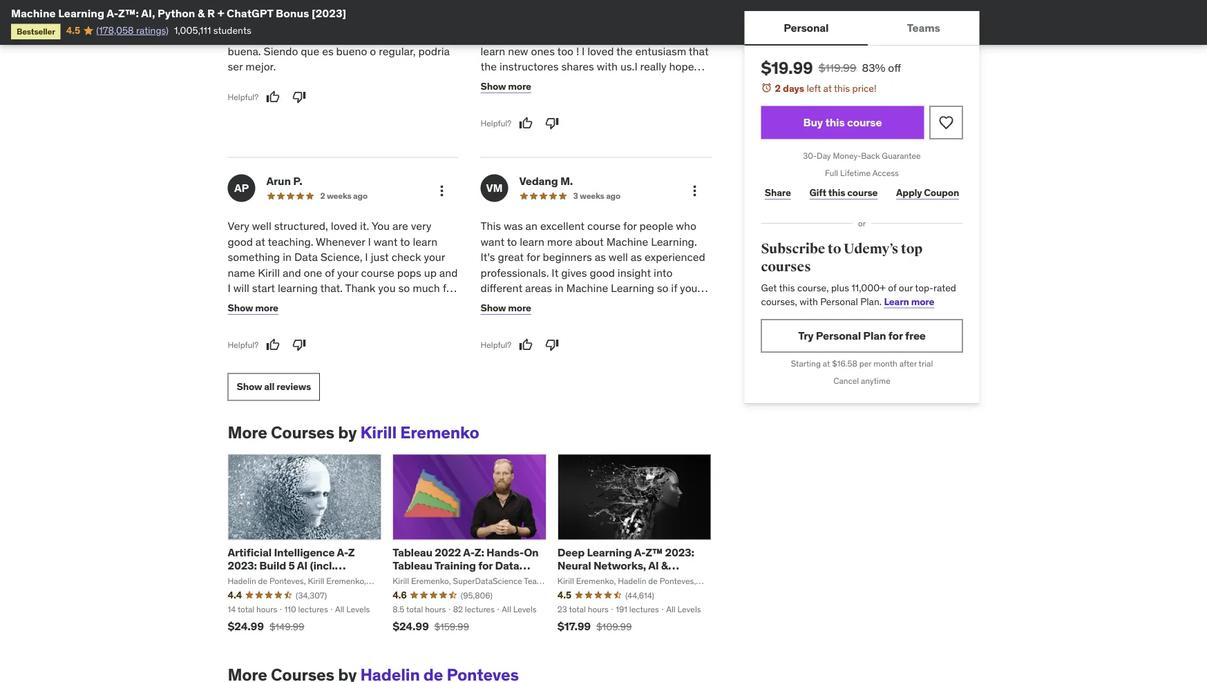 Task type: vqa. For each thing, say whether or not it's contained in the screenshot.
new
yes



Task type: locate. For each thing, give the bounding box(es) containing it.
3 all levels from the left
[[667, 605, 701, 616]]

1 horizontal spatial learn
[[481, 44, 506, 58]]

kirill up 4.6
[[393, 577, 409, 587]]

lectures down 44614 reviews element
[[630, 605, 659, 616]]

personal up $16.58
[[816, 329, 861, 343]]

learning for z™:
[[58, 6, 104, 20]]

learning up hadelin
[[587, 546, 632, 560]]

this
[[481, 220, 501, 234]]

well inside this was an excellent course for people who want to learn more about machine learning. it's great for beginners as well as experienced professionals. it gives good insight into different areas in machine learning so if you are not familiar with a certain area it quickly helps you gain familiarity. overall great course, i highly recommend!
[[609, 251, 628, 265]]

additional actions for review by vedang m. image
[[687, 183, 703, 200]]

helps
[[228, 312, 255, 327], [481, 312, 508, 327]]

3 total from the left
[[569, 605, 586, 616]]

access
[[873, 168, 899, 179]]

deep
[[558, 546, 585, 560]]

well inside very well structured, loved it. you are very good at teaching. whenever i want to learn something in data science, i just check your name kirill and one of your course pops up and i will start learning that. thank you so much for all the efforts you made to put this course. it helps a lots and lots of people.
[[252, 220, 272, 234]]

certain
[[589, 297, 624, 311]]

science,
[[321, 251, 363, 265]]

0 horizontal spatial course,
[[674, 312, 710, 327]]

personal button
[[745, 11, 868, 44]]

a- inside deep learning a-z™ 2023: neural networks, ai & chatgpt bonus
[[634, 546, 646, 560]]

1 vertical spatial in
[[555, 281, 564, 296]]

show inside button
[[237, 381, 262, 394]]

lots down efforts
[[266, 312, 284, 327]]

more down start
[[255, 303, 278, 315]]

0 horizontal spatial 2
[[320, 191, 325, 202]]

was inside this was an excellent course for people who want to learn more about machine learning. it's great for beginners as well as experienced professionals. it gives good insight into different areas in machine learning so if you are not familiar with a certain area it quickly helps you gain familiarity. overall great course, i highly recommend!
[[504, 220, 523, 234]]

learn down very
[[413, 235, 438, 249]]

the down will
[[241, 297, 258, 311]]

learn down an on the top left
[[520, 235, 545, 249]]

2023: left build
[[228, 559, 257, 574]]

i left highly
[[481, 328, 484, 342]]

82 lectures
[[453, 605, 495, 616]]

1 team from the left
[[423, 588, 443, 599]]

was for to
[[490, 0, 510, 12]]

levels left 23
[[513, 605, 537, 616]]

1 vertical spatial chatgpt
[[558, 573, 603, 587]]

0 horizontal spatial hours
[[257, 605, 277, 616]]

1 horizontal spatial ligency
[[653, 588, 681, 599]]

hours for tableau
[[425, 605, 446, 616]]

hours for networks,
[[588, 605, 609, 616]]

with inside get this course, plus 11,000+ of our top-rated courses, with personal plan.
[[800, 295, 818, 308]]

with up opportunity
[[611, 0, 632, 12]]

0 horizontal spatial loved
[[331, 220, 357, 234]]

2 all levels from the left
[[502, 605, 537, 616]]

superdatascience up (95,806)
[[453, 577, 522, 587]]

0 vertical spatial loved
[[588, 44, 614, 58]]

training
[[435, 559, 476, 574]]

1 horizontal spatial ago
[[606, 191, 621, 202]]

apply
[[897, 187, 922, 199]]

intelligence
[[274, 546, 335, 560]]

2023: right the z™
[[665, 546, 695, 560]]

1 vertical spatial superdatascience
[[558, 588, 627, 599]]

learn inside this was an excellent course for people who want to learn more about machine learning. it's great for beginners as well as experienced professionals. it gives good insight into different areas in machine learning so if you are not familiar with a certain area it quickly helps you gain familiarity. overall great course, i highly recommend!
[[520, 235, 545, 249]]

was inside it was not my first contact with ml but thanks to this course i had the opportunity to remember a bunch of excelent models and learn new ones too !
[[490, 0, 510, 12]]

2 hours from the left
[[425, 605, 446, 616]]

vm
[[486, 181, 503, 196]]

show left reviews
[[237, 381, 262, 394]]

1 horizontal spatial all levels
[[502, 605, 537, 616]]

all levels left 23
[[502, 605, 537, 616]]

que
[[300, 13, 319, 27], [301, 44, 320, 58]]

hours up $24.99 $149.99
[[257, 605, 277, 616]]

parte
[[288, 29, 315, 43]]

bonus inside deep learning a-z™ 2023: neural networks, ai & chatgpt bonus
[[606, 573, 638, 587]]

0 vertical spatial data
[[294, 251, 318, 265]]

all down will
[[228, 297, 239, 311]]

1 horizontal spatial ai
[[649, 559, 659, 574]]

1 all from the left
[[335, 605, 345, 616]]

superdatascience up 23 total hours
[[558, 588, 627, 599]]

1 vertical spatial course,
[[674, 312, 710, 327]]

1 horizontal spatial hours
[[425, 605, 446, 616]]

4.5 right bestseller
[[66, 24, 80, 37]]

0 vertical spatial que
[[300, 13, 319, 27]]

off
[[889, 60, 902, 75]]

tab list
[[745, 11, 980, 46]]

1 lectures from the left
[[298, 605, 328, 616]]

learning up (178,058
[[58, 6, 104, 20]]

2 for 2 weeks ago
[[320, 191, 325, 202]]

0 horizontal spatial are
[[393, 220, 408, 234]]

tableau up the science
[[393, 546, 433, 560]]

lectures for (incl.
[[298, 605, 328, 616]]

82
[[453, 605, 463, 616]]

a-
[[107, 6, 118, 20], [337, 546, 348, 560], [463, 546, 475, 560], [634, 546, 646, 560]]

show all reviews button
[[228, 374, 320, 402]]

i inside "i loved the entusiasm that the instructores shares with us."
[[582, 44, 585, 58]]

1 vertical spatial it
[[552, 266, 559, 280]]

1 horizontal spatial weeks
[[580, 191, 605, 202]]

1 hours from the left
[[257, 605, 277, 616]]

1,005,111
[[174, 24, 211, 37]]

$109.99
[[597, 621, 632, 634]]

to up remember
[[481, 13, 491, 27]]

2 team from the left
[[683, 588, 703, 599]]

data left "on"
[[495, 559, 520, 574]]

personal inside button
[[784, 20, 829, 34]]

2 ligency from the left
[[653, 588, 681, 599]]

ai for networks,
[[649, 559, 659, 574]]

kirill down the neural
[[558, 577, 574, 587]]

it's
[[481, 251, 495, 265]]

at
[[824, 82, 832, 94], [256, 235, 265, 249], [823, 359, 831, 369]]

all levels for artificial intelligence a-z 2023: build 5 ai (incl. chatgpt)
[[335, 605, 370, 616]]

levels left 8.5
[[347, 605, 370, 616]]

0 horizontal spatial chatgpt
[[227, 6, 273, 20]]

2 horizontal spatial learn
[[520, 235, 545, 249]]

1 horizontal spatial it
[[481, 0, 488, 12]]

0 horizontal spatial good
[[228, 235, 253, 249]]

1 horizontal spatial all
[[264, 381, 275, 394]]

are inside this was an excellent course for people who want to learn more about machine learning. it's great for beginners as well as experienced professionals. it gives good insight into different areas in machine learning so if you are not familiar with a certain area it quickly helps you gain familiarity. overall great course, i highly recommend!
[[481, 297, 497, 311]]

2 vertical spatial learning
[[587, 546, 632, 560]]

1 all levels from the left
[[335, 605, 370, 616]]

learning
[[58, 6, 104, 20], [611, 281, 655, 296], [587, 546, 632, 560]]

2 lectures from the left
[[465, 605, 495, 616]]

the down contact
[[577, 13, 593, 27]]

0 vertical spatial a
[[534, 29, 540, 43]]

show more for very well structured, loved it. you are very good at teaching. whenever i want to learn something in data science, i just check your name kirill and one of your course pops up and i will start learning that. thank you so much for all the efforts you made to put this course. it helps a lots and lots of people.
[[228, 303, 278, 315]]

191 lectures
[[616, 605, 659, 616]]

of
[[576, 29, 586, 43], [325, 266, 335, 280], [889, 282, 897, 294], [328, 312, 338, 327]]

0 horizontal spatial a
[[257, 312, 263, 327]]

1 horizontal spatial in
[[555, 281, 564, 296]]

1 horizontal spatial lectures
[[465, 605, 495, 616]]

course.
[[398, 297, 434, 311]]

familiarity.
[[554, 312, 605, 327]]

well up insight
[[609, 251, 628, 265]]

buy this course button
[[761, 106, 925, 139]]

0 horizontal spatial all
[[335, 605, 345, 616]]

0 horizontal spatial data
[[294, 251, 318, 265]]

you left "gain"
[[510, 312, 528, 327]]

levels down ponteves,
[[678, 605, 701, 616]]

1 vertical spatial all
[[264, 381, 275, 394]]

with right courses,
[[800, 295, 818, 308]]

so down the pops
[[399, 281, 410, 296]]

your up up
[[424, 251, 445, 265]]

2 helps from the left
[[481, 312, 508, 327]]

1 horizontal spatial &
[[661, 559, 668, 574]]

a inside it was not my first contact with ml but thanks to this course i had the opportunity to remember a bunch of excelent models and learn new ones too !
[[534, 29, 540, 43]]

personal inside get this course, plus 11,000+ of our top-rated courses, with personal plan.
[[821, 295, 858, 308]]

very
[[411, 220, 432, 234]]

kirill eremenko link
[[360, 423, 479, 444]]

science
[[393, 573, 434, 587]]

at up something
[[256, 235, 265, 249]]

0 vertical spatial &
[[198, 6, 205, 20]]

o
[[370, 44, 376, 58]]

neural
[[558, 559, 591, 574]]

0 horizontal spatial 2023:
[[228, 559, 257, 574]]

2 horizontal spatial a
[[581, 297, 587, 311]]

learning for z™
[[587, 546, 632, 560]]

ago up "it."
[[353, 191, 368, 202]]

all inside button
[[264, 381, 275, 394]]

so inside this was an excellent course for people who want to learn more about machine learning. it's great for beginners as well as experienced professionals. it gives good insight into different areas in machine learning so if you are not familiar with a certain area it quickly helps you gain familiarity. overall great course, i highly recommend!
[[657, 281, 669, 296]]

1 vertical spatial 4.5
[[558, 590, 572, 602]]

data inside tableau 2022 a-z: hands-on tableau training for data science
[[495, 559, 520, 574]]

with inside "i loved the entusiasm that the instructores shares with us."
[[597, 60, 618, 74]]

total for deep learning a-z™ 2023: neural networks, ai & chatgpt bonus
[[569, 605, 586, 616]]

$24.99 $159.99
[[393, 620, 469, 635]]

2 total from the left
[[406, 605, 423, 616]]

good right gives in the top left of the page
[[590, 266, 615, 280]]

$159.99
[[435, 621, 469, 634]]

total right 14
[[238, 605, 255, 616]]

mark review by vedang m. as unhelpful image
[[545, 339, 559, 353]]

1 vertical spatial team,
[[629, 588, 651, 599]]

0 vertical spatial was
[[490, 0, 510, 12]]

more courses by kirill eremenko
[[228, 423, 479, 444]]

pero
[[416, 0, 438, 12]]

alarm image
[[761, 82, 773, 93]]

2 lots from the left
[[308, 312, 326, 327]]

1 total from the left
[[238, 605, 255, 616]]

good inside very well structured, loved it. you are very good at teaching. whenever i want to learn something in data science, i just check your name kirill and one of your course pops up and i will start learning that. thank you so much for all the efforts you made to put this course. it helps a lots and lots of people.
[[228, 235, 253, 249]]

helpful? for mark review by vedang m. as helpful image
[[481, 340, 512, 351]]

0 vertical spatial superdatascience
[[453, 577, 522, 587]]

personal up $19.99
[[784, 20, 829, 34]]

a- for z
[[337, 546, 348, 560]]

0 horizontal spatial lectures
[[298, 605, 328, 616]]

kirill right by
[[360, 423, 397, 444]]

was left an on the top left
[[504, 220, 523, 234]]

0 horizontal spatial levels
[[347, 605, 370, 616]]

lectures down 95806 reviews element at the bottom of page
[[465, 605, 495, 616]]

intuitivas,
[[366, 0, 413, 12]]

95806 reviews element
[[461, 591, 493, 602]]

with left us.
[[597, 60, 618, 74]]

more
[[508, 81, 532, 93], [547, 235, 573, 249], [912, 295, 935, 308], [255, 303, 278, 315], [508, 303, 532, 315]]

as down about
[[595, 251, 606, 265]]

1 horizontal spatial well
[[609, 251, 628, 265]]

it right hay
[[481, 0, 488, 12]]

0 horizontal spatial all levels
[[335, 605, 370, 616]]

1 horizontal spatial as
[[631, 251, 642, 265]]

30-day money-back guarantee full lifetime access
[[803, 151, 921, 179]]

not left my
[[512, 0, 529, 12]]

subscribe
[[761, 241, 826, 258]]

1 vertical spatial &
[[661, 559, 668, 574]]

not inside it was not my first contact with ml but thanks to this course i had the opportunity to remember a bunch of excelent models and learn new ones too !
[[512, 0, 529, 12]]

mark review by maximiliano c. as unhelpful image
[[292, 91, 306, 104]]

team inside kirill eremenko, superdatascience team, ligency team
[[423, 588, 443, 599]]

2 all from the left
[[502, 605, 511, 616]]

to
[[481, 13, 491, 27], [655, 13, 665, 27], [400, 235, 410, 249], [507, 235, 517, 249], [828, 241, 842, 258], [346, 297, 356, 311]]

chatgpt
[[227, 6, 273, 20], [558, 573, 603, 587]]

the inside very well structured, loved it. you are very good at teaching. whenever i want to learn something in data science, i just check your name kirill and one of your course pops up and i will start learning that. thank you so much for all the efforts you made to put this course. it helps a lots and lots of people.
[[241, 297, 258, 311]]

good
[[228, 235, 253, 249], [590, 266, 615, 280]]

3 all from the left
[[667, 605, 676, 616]]

great
[[498, 251, 524, 265], [645, 312, 671, 327]]

coupon
[[925, 187, 960, 199]]

!
[[576, 44, 579, 58]]

1 vertical spatial well
[[609, 251, 628, 265]]

a up the familiarity.
[[581, 297, 587, 311]]

kirill inside kirill eremenko, superdatascience team, ligency team
[[393, 577, 409, 587]]

2 vertical spatial personal
[[816, 329, 861, 343]]

1 horizontal spatial total
[[406, 605, 423, 616]]

2 tableau from the top
[[393, 559, 433, 574]]

learn inside it was not my first contact with ml but thanks to this course i had the opportunity to remember a bunch of excelent models and learn new ones too !
[[481, 44, 506, 58]]

tab list containing personal
[[745, 11, 980, 46]]

professionals.
[[481, 266, 549, 280]]

teams button
[[868, 11, 980, 44]]

0 vertical spatial well
[[252, 220, 272, 234]]

with inside it was not my first contact with ml but thanks to this course i had the opportunity to remember a bunch of excelent models and learn new ones too !
[[611, 0, 632, 12]]

total for tableau 2022 a-z: hands-on tableau training for data science
[[406, 605, 423, 616]]

ai inside deep learning a-z™ 2023: neural networks, ai & chatgpt bonus
[[649, 559, 659, 574]]

try personal plan for free link
[[761, 320, 963, 353]]

of down made
[[328, 312, 338, 327]]

1 eremenko, from the left
[[411, 577, 451, 587]]

eremenko, down the neural
[[576, 577, 616, 587]]

great up 'professionals.'
[[498, 251, 524, 265]]

eremenko, down training
[[411, 577, 451, 587]]

0 vertical spatial great
[[498, 251, 524, 265]]

es
[[406, 29, 417, 43], [322, 44, 334, 58]]

weeks up whenever at the left top of page
[[327, 191, 352, 202]]

weeks right 3
[[580, 191, 605, 202]]

days
[[783, 82, 805, 94]]

people.
[[341, 312, 377, 327]]

1 vertical spatial at
[[256, 235, 265, 249]]

0 vertical spatial are
[[393, 220, 408, 234]]

1 tableau from the top
[[393, 546, 433, 560]]

show more button down name on the top
[[228, 295, 278, 323]]

34307 reviews element
[[296, 591, 327, 602]]

learning inside this was an excellent course for people who want to learn more about machine learning. it's great for beginners as well as experienced professionals. it gives good insight into different areas in machine learning so if you are not familiar with a certain area it quickly helps you gain familiarity. overall great course, i highly recommend!
[[611, 281, 655, 296]]

a- for z™
[[634, 546, 646, 560]]

all levels for tableau 2022 a-z: hands-on tableau training for data science
[[502, 605, 537, 616]]

2 vertical spatial it
[[437, 297, 444, 311]]

eremenko, inside kirill eremenko, superdatascience team, ligency team
[[411, 577, 451, 587]]

2 horizontal spatial it
[[552, 266, 559, 280]]

buena.
[[228, 44, 261, 58]]

all for tableau 2022 a-z: hands-on tableau training for data science
[[502, 605, 511, 616]]

(178,058
[[96, 24, 134, 37]]

gives
[[561, 266, 587, 280]]

helpful? left the mark review by arun p. as helpful icon
[[228, 340, 259, 351]]

1 horizontal spatial great
[[645, 312, 671, 327]]

weeks for loved
[[327, 191, 352, 202]]

4.5
[[66, 24, 80, 37], [558, 590, 572, 602]]

1 horizontal spatial lots
[[308, 312, 326, 327]]

eremenko, for tableau
[[411, 577, 451, 587]]

3 hours from the left
[[588, 605, 609, 616]]

the inside it was not my first contact with ml but thanks to this course i had the opportunity to remember a bunch of excelent models and learn new ones too !
[[577, 13, 593, 27]]

helpful? for the mark review by arun p. as helpful icon
[[228, 340, 259, 351]]

2 ai from the left
[[649, 559, 659, 574]]

1 horizontal spatial want
[[481, 235, 505, 249]]

highly
[[486, 328, 516, 342]]

not
[[512, 0, 529, 12], [499, 297, 515, 311]]

1 vertical spatial es
[[322, 44, 334, 58]]

show for show more button associated with very well structured, loved it. you are very good at teaching. whenever i want to learn something in data science, i just check your name kirill and one of your course pops up and i will start learning that. thank you so much for all the efforts you made to put this course. it helps a lots and lots of people.
[[228, 303, 253, 315]]

try personal plan for free
[[799, 329, 926, 343]]

helps inside very well structured, loved it. you are very good at teaching. whenever i want to learn something in data science, i just check your name kirill and one of your course pops up and i will start learning that. thank you so much for all the efforts you made to put this course. it helps a lots and lots of people.
[[228, 312, 255, 327]]

at inside very well structured, loved it. you are very good at teaching. whenever i want to learn something in data science, i just check your name kirill and one of your course pops up and i will start learning that. thank you so much for all the efforts you made to put this course. it helps a lots and lots of people.
[[256, 235, 265, 249]]

2 weeks from the left
[[580, 191, 605, 202]]

0 vertical spatial 4.5
[[66, 24, 80, 37]]

more down instructores
[[508, 81, 532, 93]]

chatgpt for networks,
[[558, 573, 603, 587]]

data inside very well structured, loved it. you are very good at teaching. whenever i want to learn something in data science, i just check your name kirill and one of your course pops up and i will start learning that. thank you so much for all the efforts you made to put this course. it helps a lots and lots of people.
[[294, 251, 318, 265]]

with inside this was an excellent course for people who want to learn more about machine learning. it's great for beginners as well as experienced professionals. it gives good insight into different areas in machine learning so if you are not familiar with a certain area it quickly helps you gain familiarity. overall great course, i highly recommend!
[[557, 297, 578, 311]]

1 levels from the left
[[347, 605, 370, 616]]

1 ai from the left
[[297, 559, 308, 574]]

thanks
[[671, 0, 705, 12]]

course inside button
[[848, 115, 882, 130]]

1 $24.99 from the left
[[228, 620, 264, 635]]

kirill inside very well structured, loved it. you are very good at teaching. whenever i want to learn something in data science, i just check your name kirill and one of your course pops up and i will start learning that. thank you so much for all the efforts you made to put this course. it helps a lots and lots of people.
[[258, 266, 280, 280]]

0 vertical spatial it
[[481, 0, 488, 12]]

trial
[[919, 359, 933, 369]]

chatgpt inside deep learning a-z™ 2023: neural networks, ai & chatgpt bonus
[[558, 573, 603, 587]]

with
[[611, 0, 632, 12], [597, 60, 618, 74], [800, 295, 818, 308], [557, 297, 578, 311]]

personal down plus
[[821, 295, 858, 308]]

you down learning
[[295, 297, 313, 311]]

gift this course
[[810, 187, 878, 199]]

$24.99 for artificial intelligence a-z 2023: build 5 ai (incl. chatgpt)
[[228, 620, 264, 635]]

1 helps from the left
[[228, 312, 255, 327]]

0 horizontal spatial ligency
[[393, 588, 422, 599]]

total right 8.5
[[406, 605, 423, 616]]

well
[[252, 220, 272, 234], [609, 251, 628, 265]]

1 vertical spatial personal
[[821, 295, 858, 308]]

2 want from the left
[[481, 235, 505, 249]]

2023: inside deep learning a-z™ 2023: neural networks, ai & chatgpt bonus
[[665, 546, 695, 560]]

data
[[294, 251, 318, 265], [495, 559, 520, 574]]

levels for tableau 2022 a-z: hands-on tableau training for data science
[[513, 605, 537, 616]]

helpful? left mark review by manuel b. as helpful image
[[481, 118, 512, 129]]

team up the 8.5 total hours
[[423, 588, 443, 599]]

+
[[218, 6, 224, 20]]

apply coupon button
[[893, 179, 963, 207]]

to up 'professionals.'
[[507, 235, 517, 249]]

1 horizontal spatial bonus
[[606, 573, 638, 587]]

good down very
[[228, 235, 253, 249]]

2 $24.99 from the left
[[393, 620, 429, 635]]

learn more link
[[885, 295, 935, 308]]

0 horizontal spatial superdatascience
[[453, 577, 522, 587]]

1 vertical spatial bonus
[[606, 573, 638, 587]]

110
[[285, 605, 296, 616]]

it
[[651, 297, 657, 311]]

ml
[[634, 0, 649, 12]]

show more button down new
[[481, 73, 532, 101]]

learning inside deep learning a-z™ 2023: neural networks, ai & chatgpt bonus
[[587, 546, 632, 560]]

2023: inside artificial intelligence a-z 2023: build 5 ai (incl. chatgpt)
[[228, 559, 257, 574]]

helps down will
[[228, 312, 255, 327]]

are inside very well structured, loved it. you are very good at teaching. whenever i want to learn something in data science, i just check your name kirill and one of your course pops up and i will start learning that. thank you so much for all the efforts you made to put this course. it helps a lots and lots of people.
[[393, 220, 408, 234]]

want down you
[[374, 235, 398, 249]]

data up one
[[294, 251, 318, 265]]

course down my
[[514, 13, 548, 27]]

a- up hadelin
[[634, 546, 646, 560]]

all for artificial intelligence a-z 2023: build 5 ai (incl. chatgpt)
[[335, 605, 345, 616]]

2 horizontal spatial all levels
[[667, 605, 701, 616]]

1 horizontal spatial $24.99
[[393, 620, 429, 635]]

helpful? for the mark review by maximiliano c. as helpful image
[[228, 92, 259, 103]]

1 so from the left
[[399, 281, 410, 296]]

contact
[[571, 0, 608, 12]]

2 horizontal spatial lectures
[[630, 605, 659, 616]]

and up that
[[672, 29, 690, 43]]

es down practica
[[322, 44, 334, 58]]

1 lots from the left
[[266, 312, 284, 327]]

2 for 2 days left at this price!
[[775, 82, 781, 94]]

helpful? for mark review by manuel b. as helpful image
[[481, 118, 512, 129]]

1 vertical spatial not
[[499, 297, 515, 311]]

it
[[481, 0, 488, 12], [552, 266, 559, 280], [437, 297, 444, 311]]

0 vertical spatial chatgpt
[[227, 6, 273, 20]]

apply coupon
[[897, 187, 960, 199]]

0 horizontal spatial bonus
[[276, 6, 309, 20]]

if
[[671, 281, 678, 296]]

at inside starting at $16.58 per month after trial cancel anytime
[[823, 359, 831, 369]]

ai inside artificial intelligence a-z 2023: build 5 ai (incl. chatgpt)
[[297, 559, 308, 574]]

1 ligency from the left
[[393, 588, 422, 599]]

for up 'professionals.'
[[527, 251, 540, 265]]

1 horizontal spatial superdatascience
[[558, 588, 627, 599]]

2 ago from the left
[[606, 191, 621, 202]]

1 horizontal spatial loved
[[588, 44, 614, 58]]

learn down remember
[[481, 44, 506, 58]]

but
[[652, 0, 669, 12]]

0 horizontal spatial want
[[374, 235, 398, 249]]

$19.99 $119.99 83% off
[[761, 57, 902, 78]]

2 vertical spatial a
[[257, 312, 263, 327]]

chatgpt for &
[[227, 6, 273, 20]]

1 ago from the left
[[353, 191, 368, 202]]

structured,
[[274, 220, 328, 234]]

a- up (178,058
[[107, 6, 118, 20]]

you
[[378, 281, 396, 296], [680, 281, 698, 296], [295, 297, 313, 311], [510, 312, 528, 327]]

0 horizontal spatial team
[[423, 588, 443, 599]]

your down science,
[[337, 266, 359, 280]]

superdatascience inside 'kirill eremenko, hadelin de ponteves, superdatascience team, ligency team'
[[558, 588, 627, 599]]

2 so from the left
[[657, 281, 669, 296]]

a- inside artificial intelligence a-z 2023: build 5 ai (incl. chatgpt)
[[337, 546, 348, 560]]

0 horizontal spatial eremenko,
[[411, 577, 451, 587]]

i inside this was an excellent course for people who want to learn more about machine learning. it's great for beginners as well as experienced professionals. it gives good insight into different areas in machine learning so if you are not familiar with a certain area it quickly helps you gain familiarity. overall great course, i highly recommend!
[[481, 328, 484, 342]]

0 vertical spatial in
[[283, 251, 292, 265]]

are right you
[[393, 220, 408, 234]]

team down ponteves,
[[683, 588, 703, 599]]

a inside very well structured, loved it. you are very good at teaching. whenever i want to learn something in data science, i just check your name kirill and one of your course pops up and i will start learning that. thank you so much for all the efforts you made to put this course. it helps a lots and lots of people.
[[257, 312, 263, 327]]

1 horizontal spatial eremenko,
[[576, 577, 616, 587]]

ap
[[234, 181, 249, 196]]

0 horizontal spatial $24.99
[[228, 620, 264, 635]]

0 horizontal spatial helps
[[228, 312, 255, 327]]

show for show all reviews button
[[237, 381, 262, 394]]

1 vertical spatial was
[[504, 220, 523, 234]]

levels for deep learning a-z™ 2023: neural networks, ai & chatgpt bonus
[[678, 605, 701, 616]]

2 up the structured,
[[320, 191, 325, 202]]

all left reviews
[[264, 381, 275, 394]]

mark review by maximiliano c. as helpful image
[[266, 91, 280, 104]]

course, inside get this course, plus 11,000+ of our top-rated courses, with personal plan.
[[798, 282, 829, 294]]

ai up de
[[649, 559, 659, 574]]

2 eremenko, from the left
[[576, 577, 616, 587]]

a- inside tableau 2022 a-z: hands-on tableau training for data science
[[463, 546, 475, 560]]

eremenko, inside 'kirill eremenko, hadelin de ponteves, superdatascience team, ligency team'
[[576, 577, 616, 587]]

0 horizontal spatial all
[[228, 297, 239, 311]]

3 levels from the left
[[678, 605, 701, 616]]

show down instructores
[[481, 81, 506, 93]]

0 horizontal spatial ago
[[353, 191, 368, 202]]

this up courses,
[[779, 282, 795, 294]]

chatgpt up explican.
[[227, 6, 273, 20]]

of left our at the right top of the page
[[889, 282, 897, 294]]

price!
[[853, 82, 877, 94]]

machine up bestseller
[[11, 6, 56, 20]]

3 lectures from the left
[[630, 605, 659, 616]]

4.5 for (44,614)
[[558, 590, 572, 602]]

1 want from the left
[[374, 235, 398, 249]]

0 horizontal spatial so
[[399, 281, 410, 296]]

total right 23
[[569, 605, 586, 616]]

1 horizontal spatial 2023:
[[665, 546, 695, 560]]

course, left plus
[[798, 282, 829, 294]]

2 horizontal spatial levels
[[678, 605, 701, 616]]

0 horizontal spatial 4.5
[[66, 24, 80, 37]]

loved down excelent
[[588, 44, 614, 58]]

2 levels from the left
[[513, 605, 537, 616]]

great down it
[[645, 312, 671, 327]]

so inside very well structured, loved it. you are very good at teaching. whenever i want to learn something in data science, i just check your name kirill and one of your course pops up and i will start learning that. thank you so much for all the efforts you made to put this course. it helps a lots and lots of people.
[[399, 281, 410, 296]]

1 horizontal spatial helps
[[481, 312, 508, 327]]

ratings)
[[136, 24, 169, 37]]

all levels down ponteves,
[[667, 605, 701, 616]]

0 horizontal spatial ai
[[297, 559, 308, 574]]

1 horizontal spatial team
[[683, 588, 703, 599]]

& left r
[[198, 6, 205, 20]]

0 horizontal spatial in
[[283, 251, 292, 265]]

a down efforts
[[257, 312, 263, 327]]

2022
[[435, 546, 461, 560]]

a up ones
[[534, 29, 540, 43]]

helps up highly
[[481, 312, 508, 327]]

1 weeks from the left
[[327, 191, 352, 202]]

110 lectures
[[285, 605, 328, 616]]



Task type: describe. For each thing, give the bounding box(es) containing it.
show more button for this was an excellent course for people who want to learn more about machine learning. it's great for beginners as well as experienced professionals. it gives good insight into different areas in machine learning so if you are not familiar with a certain area it quickly helps you gain familiarity. overall great course, i highly recommend!
[[481, 295, 532, 323]]

more down top-
[[912, 295, 935, 308]]

to inside this was an excellent course for people who want to learn more about machine learning. it's great for beginners as well as experienced professionals. it gives good insight into different areas in machine learning so if you are not familiar with a certain area it quickly helps you gain familiarity. overall great course, i highly recommend!
[[507, 235, 517, 249]]

put
[[358, 297, 375, 311]]

show for show more button under new
[[481, 81, 506, 93]]

for inside tableau 2022 a-z: hands-on tableau training for data science
[[478, 559, 493, 574]]

wishlist image
[[938, 114, 955, 131]]

i down "it."
[[368, 235, 371, 249]]

cancel
[[834, 376, 859, 387]]

z
[[348, 546, 355, 560]]

team inside 'kirill eremenko, hadelin de ponteves, superdatascience team, ligency team'
[[683, 588, 703, 599]]

remember
[[481, 29, 532, 43]]

$24.99 for tableau 2022 a-z: hands-on tableau training for data science
[[393, 620, 429, 635]]

tableau 2022 a-z: hands-on tableau training for data science
[[393, 546, 539, 587]]

the down remember
[[481, 60, 497, 74]]

in inside very well structured, loved it. you are very good at teaching. whenever i want to learn something in data science, i just check your name kirill and one of your course pops up and i will start learning that. thank you so much for all the efforts you made to put this course. it helps a lots and lots of people.
[[283, 251, 292, 265]]

per
[[860, 359, 872, 369]]

day
[[817, 151, 831, 161]]

this inside it was not my first contact with ml but thanks to this course i had the opportunity to remember a bunch of excelent models and learn new ones too !
[[493, 13, 512, 27]]

very
[[228, 220, 249, 234]]

ago for course
[[606, 191, 621, 202]]

kirill inside 'kirill eremenko, hadelin de ponteves, superdatascience team, ligency team'
[[558, 577, 574, 587]]

experienced
[[645, 251, 706, 265]]

2 vertical spatial machine
[[567, 281, 608, 296]]

of inside it was not my first contact with ml but thanks to this course i had the opportunity to remember a bunch of excelent models and learn new ones too !
[[576, 29, 586, 43]]

entusiasm
[[636, 44, 687, 58]]

helps inside this was an excellent course for people who want to learn more about machine learning. it's great for beginners as well as experienced professionals. it gives good insight into different areas in machine learning so if you are not familiar with a certain area it quickly helps you gain familiarity. overall great course, i highly recommend!
[[481, 312, 508, 327]]

gift this course link
[[806, 179, 882, 207]]

that
[[689, 44, 709, 58]]

4.6
[[393, 590, 407, 602]]

insight
[[618, 266, 651, 280]]

por
[[354, 13, 370, 27]]

plan.
[[861, 295, 882, 308]]

bestseller
[[17, 26, 55, 37]]

more for show more button related to this was an excellent course for people who want to learn more about machine learning. it's great for beginners as well as experienced professionals. it gives good insight into different areas in machine learning so if you are not familiar with a certain area it quickly helps you gain familiarity. overall great course, i highly recommend!
[[508, 303, 532, 315]]

$24.99 $149.99
[[228, 620, 305, 635]]

eremenko, for networks,
[[576, 577, 616, 587]]

to down but
[[655, 13, 665, 27]]

4.4
[[228, 590, 242, 602]]

course, inside this was an excellent course for people who want to learn more about machine learning. it's great for beginners as well as experienced professionals. it gives good insight into different areas in machine learning so if you are not familiar with a certain area it quickly helps you gain familiarity. overall great course, i highly recommend!
[[674, 312, 710, 327]]

r
[[207, 6, 215, 20]]

loved inside very well structured, loved it. you are very good at teaching. whenever i want to learn something in data science, i just check your name kirill and one of your course pops up and i will start learning that. thank you so much for all the efforts you made to put this course. it helps a lots and lots of people.
[[331, 220, 357, 234]]

it.
[[360, 220, 369, 234]]

mark review by manuel b. as helpful image
[[519, 117, 533, 131]]

ai for 5
[[297, 559, 308, 574]]

it was not my first contact with ml but thanks to this course i had the opportunity to remember a bunch of excelent models and learn new ones too !
[[481, 0, 705, 58]]

& inside deep learning a-z™ 2023: neural networks, ai & chatgpt bonus
[[661, 559, 668, 574]]

very well structured, loved it. you are very good at teaching. whenever i want to learn something in data science, i just check your name kirill and one of your course pops up and i will start learning that. thank you so much for all the efforts you made to put this course. it helps a lots and lots of people.
[[228, 220, 458, 327]]

this inside very well structured, loved it. you are very good at teaching. whenever i want to learn something in data science, i just check your name kirill and one of your course pops up and i will start learning that. thank you so much for all the efforts you made to put this course. it helps a lots and lots of people.
[[377, 297, 396, 311]]

more for show more button associated with very well structured, loved it. you are very good at teaching. whenever i want to learn something in data science, i just check your name kirill and one of your course pops up and i will start learning that. thank you so much for all the efforts you made to put this course. it helps a lots and lots of people.
[[255, 303, 278, 315]]

lectures for for
[[465, 605, 495, 616]]

kirill eremenko, hadelin de ponteves, superdatascience team, ligency team
[[558, 577, 703, 599]]

mark review by vedang m. as helpful image
[[519, 339, 533, 353]]

2 weeks ago
[[320, 191, 368, 202]]

3 weeks ago
[[573, 191, 621, 202]]

to left put
[[346, 297, 356, 311]]

(44,614)
[[626, 591, 655, 602]]

mark review by arun p. as unhelpful image
[[292, 339, 306, 353]]

to up "check"
[[400, 235, 410, 249]]

good inside this was an excellent course for people who want to learn more about machine learning. it's great for beginners as well as experienced professionals. it gives good insight into different areas in machine learning so if you are not familiar with a certain area it quickly helps you gain familiarity. overall great course, i highly recommend!
[[590, 266, 615, 280]]

name
[[228, 266, 255, 280]]

mark review by arun p. as helpful image
[[266, 339, 280, 353]]

this right gift on the right top of page
[[829, 187, 846, 199]]

for left the free
[[889, 329, 903, 343]]

course inside very well structured, loved it. you are very good at teaching. whenever i want to learn something in data science, i just check your name kirill and one of your course pops up and i will start learning that. thank you so much for all the efforts you made to put this course. it helps a lots and lots of people.
[[361, 266, 395, 280]]

course down lifetime
[[848, 187, 878, 199]]

lectures for &
[[630, 605, 659, 616]]

0 horizontal spatial your
[[337, 266, 359, 280]]

instructores
[[500, 60, 559, 74]]

levels for artificial intelligence a-z 2023: build 5 ai (incl. chatgpt)
[[347, 605, 370, 616]]

0 horizontal spatial &
[[198, 6, 205, 20]]

more for show more button under new
[[508, 81, 532, 93]]

after
[[900, 359, 917, 369]]

this inside get this course, plus 11,000+ of our top-rated courses, with personal plan.
[[779, 282, 795, 294]]

mejor.
[[246, 60, 276, 74]]

you right "thank"
[[378, 281, 396, 296]]

show for show more button related to this was an excellent course for people who want to learn more about machine learning. it's great for beginners as well as experienced professionals. it gives good insight into different areas in machine learning so if you are not familiar with a certain area it quickly helps you gain familiarity. overall great course, i highly recommend!
[[481, 303, 506, 315]]

want inside this was an excellent course for people who want to learn more about machine learning. it's great for beginners as well as experienced professionals. it gives good insight into different areas in machine learning so if you are not familiar with a certain area it quickly helps you gain familiarity. overall great course, i highly recommend!
[[481, 235, 505, 249]]

just
[[371, 251, 389, 265]]

all for deep learning a-z™ 2023: neural networks, ai & chatgpt bonus
[[667, 605, 676, 616]]

2023: for artificial intelligence a-z 2023: build 5 ai (incl. chatgpt)
[[228, 559, 257, 574]]

for inside very well structured, loved it. you are very good at teaching. whenever i want to learn something in data science, i just check your name kirill and one of your course pops up and i will start learning that. thank you so much for all the efforts you made to put this course. it helps a lots and lots of people.
[[443, 281, 456, 296]]

z™
[[646, 546, 663, 560]]

y
[[394, 13, 399, 27]]

of inside get this course, plus 11,000+ of our top-rated courses, with personal plan.
[[889, 282, 897, 294]]

udemy's
[[844, 241, 899, 258]]

ago for it.
[[353, 191, 368, 202]]

$17.99 $109.99
[[558, 620, 632, 635]]

2 as from the left
[[631, 251, 642, 265]]

0 horizontal spatial great
[[498, 251, 524, 265]]

loved inside "i loved the entusiasm that the instructores shares with us."
[[588, 44, 614, 58]]

hands-
[[487, 546, 524, 560]]

tampoco
[[360, 29, 403, 43]]

by
[[338, 423, 357, 444]]

0 vertical spatial es
[[406, 29, 417, 43]]

2023: for deep learning a-z™ 2023: neural networks, ai & chatgpt bonus
[[665, 546, 695, 560]]

total for artificial intelligence a-z 2023: build 5 ai (incl. chatgpt)
[[238, 605, 255, 616]]

ligency inside 'kirill eremenko, hadelin de ponteves, superdatascience team, ligency team'
[[653, 588, 681, 599]]

that.
[[320, 281, 343, 296]]

team, inside kirill eremenko, superdatascience team, ligency team
[[524, 577, 546, 587]]

too
[[558, 44, 574, 58]]

mark review by manuel b. as unhelpful image
[[545, 117, 559, 131]]

the up us.
[[617, 44, 633, 58]]

3
[[573, 191, 578, 202]]

chatgpt)
[[228, 573, 277, 587]]

areas
[[525, 281, 552, 296]]

want inside very well structured, loved it. you are very good at teaching. whenever i want to learn something in data science, i just check your name kirill and one of your course pops up and i will start learning that. thank you so much for all the efforts you made to put this course. it helps a lots and lots of people.
[[374, 235, 398, 249]]

build
[[259, 559, 286, 574]]

pasan
[[322, 13, 351, 27]]

back
[[862, 151, 880, 161]]

show more for this was an excellent course for people who want to learn more about machine learning. it's great for beginners as well as experienced professionals. it gives good insight into different areas in machine learning so if you are not familiar with a certain area it quickly helps you gain familiarity. overall great course, i highly recommend!
[[481, 303, 532, 315]]

11,000+
[[852, 282, 886, 294]]

learn
[[885, 295, 910, 308]]

8.5 total hours
[[393, 605, 446, 616]]

team, inside 'kirill eremenko, hadelin de ponteves, superdatascience team, ligency team'
[[629, 588, 651, 599]]

much
[[413, 281, 440, 296]]

1 as from the left
[[595, 251, 606, 265]]

to inside subscribe to udemy's top courses
[[828, 241, 842, 258]]

a- for z:
[[463, 546, 475, 560]]

in inside this was an excellent course for people who want to learn more about machine learning. it's great for beginners as well as experienced professionals. it gives good insight into different areas in machine learning so if you are not familiar with a certain area it quickly helps you gain familiarity. overall great course, i highly recommend!
[[555, 281, 564, 296]]

of up that.
[[325, 266, 335, 280]]

and right up
[[440, 266, 458, 280]]

for left people
[[624, 220, 637, 234]]

a inside this was an excellent course for people who want to learn more about machine learning. it's great for beginners as well as experienced professionals. it gives good insight into different areas in machine learning so if you are not familiar with a certain area it quickly helps you gain familiarity. overall great course, i highly recommend!
[[581, 297, 587, 311]]

this down $119.99
[[834, 82, 850, 94]]

1 vertical spatial machine
[[607, 235, 649, 249]]

show more down instructores
[[481, 81, 532, 93]]

had
[[556, 13, 574, 27]]

it inside very well structured, loved it. you are very good at teaching. whenever i want to learn something in data science, i just check your name kirill and one of your course pops up and i will start learning that. thank you so much for all the efforts you made to put this course. it helps a lots and lots of people.
[[437, 297, 444, 311]]

learning.
[[651, 235, 697, 249]]

deep learning a-z™ 2023: neural networks, ai & chatgpt bonus link
[[558, 546, 695, 587]]

bonus for +
[[276, 6, 309, 20]]

free
[[906, 329, 926, 343]]

not inside this was an excellent course for people who want to learn more about machine learning. it's great for beginners as well as experienced professionals. it gives good insight into different areas in machine learning so if you are not familiar with a certain area it quickly helps you gain familiarity. overall great course, i highly recommend!
[[499, 297, 515, 311]]

0 vertical spatial machine
[[11, 6, 56, 20]]

you right if
[[680, 281, 698, 296]]

you
[[372, 220, 390, 234]]

learn inside very well structured, loved it. you are very good at teaching. whenever i want to learn something in data science, i just check your name kirill and one of your course pops up and i will start learning that. thank you so much for all the efforts you made to put this course. it helps a lots and lots of people.
[[413, 235, 438, 249]]

bonus for &
[[606, 573, 638, 587]]

excelent
[[589, 29, 630, 43]]

z™:
[[118, 6, 139, 20]]

more inside this was an excellent course for people who want to learn more about machine learning. it's great for beginners as well as experienced professionals. it gives good insight into different areas in machine learning so if you are not familiar with a certain area it quickly helps you gain familiarity. overall great course, i highly recommend!
[[547, 235, 573, 249]]

guarantee
[[882, 151, 921, 161]]

this was an excellent course for people who want to learn more about machine learning. it's great for beginners as well as experienced professionals. it gives good insight into different areas in machine learning so if you are not familiar with a certain area it quickly helps you gain familiarity. overall great course, i highly recommend!
[[481, 220, 710, 342]]

it inside this was an excellent course for people who want to learn more about machine learning. it's great for beginners as well as experienced professionals. it gives good insight into different areas in machine learning so if you are not familiar with a certain area it quickly helps you gain familiarity. overall great course, i highly recommend!
[[552, 266, 559, 280]]

practica
[[317, 29, 357, 43]]

(95,806)
[[461, 591, 493, 602]]

and inside it was not my first contact with ml but thanks to this course i had the opportunity to remember a bunch of excelent models and learn new ones too !
[[672, 29, 690, 43]]

plus
[[832, 282, 850, 294]]

44614 reviews element
[[626, 591, 655, 602]]

courses,
[[761, 295, 798, 308]]

superdatascience inside kirill eremenko, superdatascience team, ligency team
[[453, 577, 522, 587]]

more
[[228, 423, 267, 444]]

1 horizontal spatial your
[[424, 251, 445, 265]]

0 horizontal spatial es
[[322, 44, 334, 58]]

p.
[[293, 174, 302, 188]]

shares
[[562, 60, 594, 74]]

artificial intelligence a-z 2023: build 5 ai (incl. chatgpt) link
[[228, 546, 355, 587]]

$16.58
[[833, 359, 858, 369]]

ai,
[[141, 6, 155, 20]]

and down efforts
[[286, 312, 305, 327]]

it inside it was not my first contact with ml but thanks to this course i had the opportunity to remember a bunch of excelent models and learn new ones too !
[[481, 0, 488, 12]]

artificial
[[228, 546, 272, 560]]

was for learn
[[504, 220, 523, 234]]

all levels for deep learning a-z™ 2023: neural networks, ai & chatgpt bonus
[[667, 605, 701, 616]]

30-
[[803, 151, 817, 161]]

share
[[765, 187, 791, 199]]

siendo
[[264, 44, 298, 58]]

all inside very well structured, loved it. you are very good at teaching. whenever i want to learn something in data science, i just check your name kirill and one of your course pops up and i will start learning that. thank you so much for all the efforts you made to put this course. it helps a lots and lots of people.
[[228, 297, 239, 311]]

people
[[640, 220, 674, 234]]

or
[[859, 218, 866, 229]]

course inside it was not my first contact with ml but thanks to this course i had the opportunity to remember a bunch of excelent models and learn new ones too !
[[514, 13, 548, 27]]

1 vertical spatial great
[[645, 312, 671, 327]]

2 days left at this price!
[[775, 82, 877, 94]]

students
[[213, 24, 251, 37]]

i left just at the left of the page
[[365, 251, 368, 265]]

show more button for very well structured, loved it. you are very good at teaching. whenever i want to learn something in data science, i just check your name kirill and one of your course pops up and i will start learning that. thank you so much for all the efforts you made to put this course. it helps a lots and lots of people.
[[228, 295, 278, 323]]

buy
[[804, 115, 823, 130]]

recommend!
[[519, 328, 581, 342]]

weeks for excellent
[[580, 191, 605, 202]]

4.5 for (178,058 ratings)
[[66, 24, 80, 37]]

podria
[[419, 44, 450, 58]]

and up learning
[[283, 266, 301, 280]]

ligency inside kirill eremenko, superdatascience team, ligency team
[[393, 588, 422, 599]]

i left will
[[228, 281, 231, 296]]

this inside button
[[826, 115, 845, 130]]

teaching.
[[268, 235, 314, 249]]

learn more
[[885, 295, 935, 308]]

hours for 5
[[257, 605, 277, 616]]

additional actions for review by arun p. image
[[434, 183, 450, 200]]

0 vertical spatial at
[[824, 82, 832, 94]]

a- for z™:
[[107, 6, 118, 20]]

course inside this was an excellent course for people who want to learn more about machine learning. it's great for beginners as well as experienced professionals. it gives good insight into different areas in machine learning so if you are not familiar with a certain area it quickly helps you gain familiarity. overall great course, i highly recommend!
[[588, 220, 621, 234]]

1 vertical spatial que
[[301, 44, 320, 58]]



